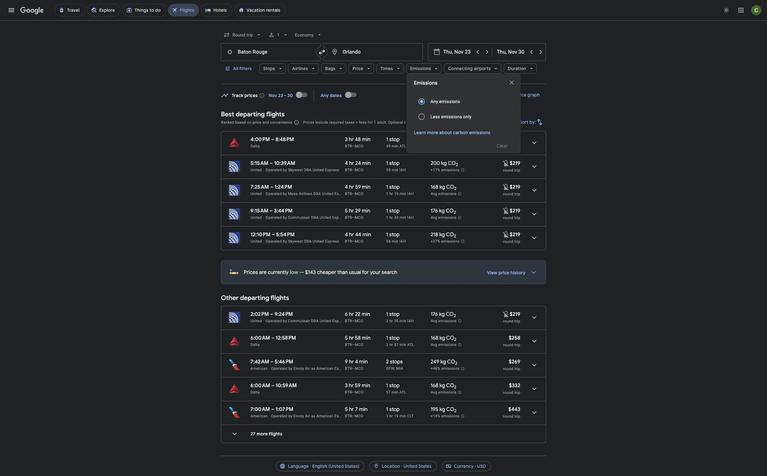 Task type: locate. For each thing, give the bounding box(es) containing it.
12:58 pm
[[276, 335, 296, 342]]

6:00 am – 10:59 am delta
[[251, 383, 297, 395]]

operated by skywest dba united express down 10:39 am
[[266, 168, 339, 172]]

0 vertical spatial skywest
[[288, 168, 303, 172]]

57
[[394, 343, 399, 347], [386, 391, 391, 395]]

1 vertical spatial skywest
[[288, 239, 303, 244]]

1 mco from the top
[[355, 144, 364, 149]]

any dates
[[321, 93, 342, 98]]

iah down layover (1 of 1) is a 1 hr 43 min layover at george bush intercontinental airport in houston. 'element'
[[400, 239, 406, 244]]

envoy for 5:46 pm
[[294, 367, 304, 371]]

btr down total duration 4 hr 44 min. element
[[345, 239, 352, 244]]

find the best price region
[[221, 87, 546, 106]]

9 trip from the top
[[515, 391, 521, 395]]

27 more flights image
[[227, 427, 242, 442]]

Return text field
[[497, 44, 526, 61]]

– down the total duration 5 hr 7 min. element
[[352, 414, 355, 419]]

None field
[[221, 29, 265, 41], [293, 29, 325, 41], [221, 29, 265, 41], [293, 29, 325, 41]]

1 operated by commuteair dba united express from the top
[[266, 216, 346, 220]]

round down '$269'
[[503, 367, 514, 372]]

btr inside 4 hr 44 min btr – mco
[[345, 239, 352, 244]]

dba for 10:39 am
[[304, 168, 312, 172]]

57 up 1 stop 1 hr 19 min clt on the right bottom
[[386, 391, 391, 395]]

2 for 4 hr 59 min
[[454, 186, 457, 192]]

mco inside 9 hr 4 min btr – mco
[[355, 367, 364, 371]]

1 horizontal spatial and
[[419, 120, 426, 125]]

min inside 6 hr 22 min btr – mco
[[362, 312, 370, 318]]

trip down '$269'
[[515, 367, 521, 372]]

min right 7
[[359, 407, 368, 413]]

$443
[[509, 407, 521, 413]]

1 vertical spatial this price for this flight doesn't include overhead bin access. if you need a carry-on bag, use the bags filter to update prices. image
[[502, 231, 510, 239]]

Arrival time: 8:48 PM. text field
[[276, 137, 294, 143]]

btr for 4 hr 44 min
[[345, 239, 352, 244]]

1 vertical spatial atl
[[407, 343, 414, 347]]

prices left are
[[244, 270, 258, 276]]

price right on
[[253, 120, 261, 125]]

1 vertical spatial flights
[[271, 294, 289, 302]]

btr down total duration 3 hr 59 min. element
[[345, 391, 352, 395]]

0 horizontal spatial and
[[262, 120, 269, 125]]

5 mco from the top
[[355, 239, 364, 244]]

price
[[353, 66, 363, 71], [516, 92, 526, 98]]

+27% emissions
[[431, 240, 460, 244]]

hr down 6 hr 22 min btr – mco
[[349, 335, 354, 342]]

1 vertical spatial emissions
[[414, 80, 438, 86]]

5 $219 from the top
[[510, 312, 521, 318]]

2 envoy from the top
[[294, 414, 304, 419]]

1 horizontal spatial any
[[431, 99, 438, 104]]

any inside find the best price region
[[321, 93, 329, 98]]

min inside '3 hr 59 min btr – mco'
[[362, 383, 370, 389]]

1 vertical spatial operated by skywest dba united express
[[266, 239, 339, 244]]

249 kg co 2
[[431, 359, 458, 367]]

btr for 4 hr 59 min
[[345, 192, 352, 196]]

0 vertical spatial commuteair
[[288, 216, 310, 220]]

– down total duration 4 hr 59 min. element on the top
[[352, 192, 355, 196]]

by for 3:44 pm
[[283, 216, 287, 220]]

operated by commuteair dba united express for 9:24 pm
[[266, 319, 346, 324]]

hr inside 9 hr 4 min btr – mco
[[349, 359, 354, 366]]

5 stop from the top
[[389, 232, 400, 238]]

operated down 2:02 pm – 9:24 pm
[[266, 319, 282, 324]]

168 kg co
[[431, 137, 454, 143]]

iah
[[400, 168, 406, 172], [407, 192, 414, 196], [407, 216, 414, 220], [400, 239, 406, 244], [407, 319, 414, 324]]

0 vertical spatial 59
[[355, 184, 361, 191]]

0 vertical spatial eagle
[[335, 367, 344, 371]]

19 inside 1 stop 1 hr 19 min clt
[[394, 414, 399, 419]]

price right the bags popup button
[[353, 66, 363, 71]]

btr for 6 hr 22 min
[[345, 319, 352, 324]]

2 219 us dollars text field from the top
[[510, 184, 521, 191]]

1 stop from the top
[[389, 137, 400, 143]]

kg for 9 hr 4 min
[[441, 359, 446, 366]]

9:15 am
[[251, 208, 269, 214]]

5 round from the top
[[503, 240, 514, 244]]

1 vertical spatial 6:00 am
[[251, 383, 270, 389]]

$219 for 4 hr 59 min
[[510, 184, 521, 191]]

$219
[[510, 160, 521, 167], [510, 184, 521, 191], [510, 208, 521, 214], [510, 232, 521, 238], [510, 312, 521, 318]]

0 vertical spatial envoy
[[294, 367, 304, 371]]

kg for 4 hr 59 min
[[440, 184, 445, 191]]

1 inside 1 stop 49 min atl
[[386, 137, 388, 143]]

kg for 4 hr 24 min
[[441, 160, 447, 167]]

round inside $443 round trip
[[503, 415, 514, 419]]

iah up 1 stop 1 hr 43 min iah
[[407, 192, 414, 196]]

btr inside 6 hr 22 min btr – mco
[[345, 319, 352, 324]]

3 for 3 hr 48 min
[[345, 137, 348, 143]]

layover (1 of 1) is a 57 min layover at hartsfield-jackson atlanta international airport in atlanta. element
[[386, 390, 428, 395]]

1 avg from the top
[[431, 192, 437, 196]]

atl inside 1 stop 49 min atl
[[400, 144, 406, 149]]

2 operated by envoy air as american eagle from the top
[[271, 414, 344, 419]]

27 more flights
[[251, 432, 282, 437]]

stop inside 1 stop 49 min atl
[[389, 137, 400, 143]]

more inside search field
[[427, 130, 438, 136]]

mco inside 5 hr 58 min btr – mco
[[355, 343, 364, 347]]

1 vertical spatial price
[[499, 270, 510, 276]]

0 horizontal spatial more
[[257, 432, 268, 437]]

219 us dollars text field for 200
[[510, 160, 521, 167]]

3 left the 48 at the left of the page
[[345, 137, 348, 143]]

1 168 kg co 2 from the top
[[431, 184, 457, 192]]

1 vertical spatial price
[[516, 92, 526, 98]]

$219 left flight details. leaves baton rouge metropolitan airport at 12:10 pm on thursday, november 23 and arrives at orlando international airport at 5:54 pm on thursday, november 23. icon
[[510, 232, 521, 238]]

4 inside 4 hr 44 min btr – mco
[[345, 232, 348, 238]]

1 envoy from the top
[[294, 367, 304, 371]]

Departure time: 4:00 PM. text field
[[251, 137, 270, 143]]

5 avg from the top
[[431, 391, 437, 395]]

mco down total duration 4 hr 59 min. element on the top
[[355, 192, 364, 196]]

currency
[[454, 464, 474, 470]]

flights up 9:24 pm
[[271, 294, 289, 302]]

1 vertical spatial prices
[[244, 270, 258, 276]]

5 round trip from the top
[[503, 240, 521, 244]]

2 inside 200 kg co 2
[[456, 162, 458, 168]]

1 stop flight. element for 5 hr 58 min
[[386, 335, 400, 343]]

prices are currently low — $143 cheaper than usual for your search
[[244, 270, 397, 276]]

min
[[362, 137, 371, 143], [392, 144, 398, 149], [362, 160, 371, 167], [392, 168, 398, 172], [362, 184, 371, 191], [400, 192, 406, 196], [362, 208, 370, 214], [400, 216, 406, 220], [363, 232, 371, 238], [392, 239, 398, 244], [362, 312, 370, 318], [400, 319, 406, 324], [362, 335, 371, 342], [400, 343, 406, 347], [359, 359, 368, 366], [362, 383, 370, 389], [392, 391, 398, 395], [359, 407, 368, 413], [400, 414, 406, 419]]

atl for 3 hr 48 min
[[400, 144, 406, 149]]

10 trip from the top
[[515, 415, 521, 419]]

3 btr from the top
[[345, 192, 352, 196]]

0 horizontal spatial price
[[353, 66, 363, 71]]

1 for 1 stop 58 min iah
[[386, 232, 388, 238]]

5 down 6 hr 22 min btr – mco
[[345, 335, 348, 342]]

1 horizontal spatial fees
[[435, 120, 442, 125]]

0 vertical spatial operated by commuteair dba united express
[[266, 216, 346, 220]]

58 inside 5 hr 58 min btr – mco
[[355, 335, 361, 342]]

0 vertical spatial more
[[427, 130, 438, 136]]

219 US dollars text field
[[510, 160, 521, 167], [510, 184, 521, 191]]

1 vertical spatial for
[[362, 270, 369, 276]]

$219 left flight details. leaves baton rouge metropolitan airport at 9:15 am on thursday, november 23 and arrives at orlando international airport at 3:44 pm on thursday, november 23. image
[[510, 208, 521, 214]]

about
[[439, 130, 452, 136]]

1 vertical spatial operated by commuteair dba united express
[[266, 319, 346, 324]]

2 btr from the top
[[345, 168, 352, 172]]

avg up 218
[[431, 216, 437, 220]]

– inside 4 hr 59 min btr – mco
[[352, 192, 355, 196]]

total duration 5 hr 58 min. element
[[345, 335, 386, 343]]

express left 4 hr 24 min btr – mco
[[325, 168, 339, 172]]

layover (1 of 1) is a 49 min layover at hartsfield-jackson atlanta international airport in atlanta. element
[[386, 144, 428, 149]]

1 176 from the top
[[431, 208, 438, 214]]

2 5 from the top
[[345, 335, 348, 342]]

less emissions only
[[431, 114, 472, 119]]

59 down 4 hr 24 min btr – mco
[[355, 184, 361, 191]]

0 vertical spatial any
[[321, 93, 329, 98]]

mco down 44
[[355, 239, 364, 244]]

1 horizontal spatial more
[[427, 130, 438, 136]]

stop up layover (1 of 1) is a 2 hr 57 min layover at hartsfield-jackson atlanta international airport in atlanta. element
[[389, 335, 400, 342]]

operated for 1:24 pm
[[266, 192, 282, 196]]

2 for 4 hr 24 min
[[456, 162, 458, 168]]

and down best departing flights
[[262, 120, 269, 125]]

2 this price for this flight doesn't include overhead bin access. if you need a carry-on bag, use the bags filter to update prices. image from the top
[[502, 231, 510, 239]]

1 vertical spatial departing
[[240, 294, 269, 302]]

– left 9:24 pm text field
[[270, 312, 273, 318]]

1 stop flight. element up 38
[[386, 160, 400, 168]]

1 vertical spatial operated by envoy air as american eagle
[[271, 414, 344, 419]]

prices for prices are currently low — $143 cheaper than usual for your search
[[244, 270, 258, 276]]

2 inside 218 kg co 2
[[454, 234, 456, 239]]

0 vertical spatial as
[[311, 367, 315, 371]]

round trip for 4 hr 24 min
[[503, 168, 521, 173]]

stop up 38
[[389, 160, 400, 167]]

Arrival time: 1:24 PM. text field
[[275, 184, 292, 191]]

swap origin and destination. image
[[318, 48, 326, 56]]

1 for 1
[[277, 32, 280, 37]]

2 inside 1 stop 2 hr 36 min iah
[[386, 319, 389, 324]]

hr
[[349, 137, 354, 143], [349, 160, 354, 167], [349, 184, 354, 191], [390, 192, 393, 196], [349, 208, 354, 214], [390, 216, 393, 220], [349, 232, 354, 238], [349, 312, 354, 318], [390, 319, 393, 324], [349, 335, 354, 342], [390, 343, 393, 347], [349, 359, 354, 366], [349, 383, 354, 389], [349, 407, 354, 413], [390, 414, 393, 419]]

hr left 24 at the top left of the page
[[349, 160, 354, 167]]

leaves baton rouge metropolitan airport at 9:15 am on thursday, november 23 and arrives at orlando international airport at 3:44 pm on thursday, november 23. element
[[251, 208, 293, 214]]

0 vertical spatial departing
[[236, 111, 265, 118]]

$443 round trip
[[503, 407, 521, 419]]

this price for this flight doesn't include overhead bin access. if you need a carry-on bag, use the bags filter to update prices. image for 218
[[502, 231, 510, 239]]

than
[[338, 270, 348, 276]]

min inside 1 stop 1 hr 43 min iah
[[400, 216, 406, 220]]

leaves baton rouge metropolitan airport at 7:42 am on thursday, november 23 and arrives at orlando international airport at 5:46 pm on thursday, november 23. element
[[251, 359, 293, 366]]

times button
[[377, 61, 404, 76]]

2 eagle from the top
[[335, 414, 344, 419]]

operated by skywest dba united express for 10:39 am
[[266, 168, 339, 172]]

5:54 pm
[[276, 232, 295, 238]]

$219 left flight details. leaves baton rouge metropolitan airport at 7:25 am on thursday, november 23 and arrives at orlando international airport at 1:24 pm on thursday, november 23. 'image'
[[510, 184, 521, 191]]

none text field inside search field
[[323, 43, 423, 61]]

btr inside 5 hr 29 min btr – mco
[[345, 216, 352, 220]]

emissions for 3 hr 59 min
[[438, 391, 457, 395]]

1 vertical spatial commuteair
[[288, 319, 310, 324]]

2 176 from the top
[[431, 312, 438, 318]]

0 vertical spatial delta
[[251, 144, 260, 149]]

layover (1 of 1) is a 1 hr 19 min layover at charlotte douglas international airport in charlotte. element
[[386, 414, 428, 419]]

1 19 from the top
[[394, 192, 399, 196]]

clt
[[407, 414, 414, 419]]

1 vertical spatial airlines
[[299, 192, 312, 196]]

by:
[[530, 119, 536, 125]]

total duration 4 hr 24 min. element
[[345, 160, 386, 168]]

express left 4 hr 44 min btr – mco
[[325, 239, 339, 244]]

by
[[283, 168, 287, 172], [283, 192, 287, 196], [283, 216, 287, 220], [283, 239, 287, 244], [283, 319, 287, 324], [288, 367, 293, 371], [288, 414, 293, 419]]

1 6:00 am from the top
[[251, 335, 270, 342]]

Departure time: 12:10 PM. text field
[[251, 232, 271, 238]]

min inside 1 stop 38 min iah
[[392, 168, 398, 172]]

10 round from the top
[[503, 415, 514, 419]]

6 round trip from the top
[[503, 320, 521, 324]]

min for 1 stop 38 min iah
[[392, 168, 398, 172]]

view price history
[[487, 270, 526, 276]]

kg
[[440, 137, 445, 143], [441, 160, 447, 167], [440, 184, 445, 191], [439, 208, 445, 214], [439, 232, 445, 238], [439, 312, 445, 318], [440, 335, 445, 342], [441, 359, 446, 366], [440, 383, 445, 389], [440, 407, 445, 413]]

58 inside 1 stop 58 min iah
[[386, 239, 391, 244]]

1 stop 1 hr 19 min clt
[[386, 407, 414, 419]]

1 1 stop flight. element from the top
[[386, 137, 400, 144]]

eagle for 5
[[335, 414, 344, 419]]

round trip left the flight details. leaves baton rouge metropolitan airport at 4:00 pm on thursday, november 23 and arrives at orlando international airport at 8:48 pm on thursday, november 23. image
[[503, 145, 521, 149]]

2 commuteair from the top
[[288, 319, 310, 324]]

express down total duration 5 hr 29 min. element
[[332, 216, 346, 220]]

4 round trip from the top
[[503, 216, 521, 220]]

avg right layover (1 of 1) is a 2 hr 36 min layover at george bush intercontinental airport in houston. element
[[431, 319, 437, 324]]

iah inside 1 stop 1 hr 43 min iah
[[407, 216, 414, 220]]

iah right 36
[[407, 319, 414, 324]]

trip down $219 text box
[[515, 216, 521, 220]]

iah inside 1 stop 2 hr 36 min iah
[[407, 319, 414, 324]]

min right 38
[[392, 168, 398, 172]]

round inside '$269 round trip'
[[503, 367, 514, 372]]

9 1 stop flight. element from the top
[[386, 407, 400, 414]]

– inside 5 hr 29 min btr – mco
[[352, 216, 355, 220]]

avg emissions
[[431, 192, 457, 196], [431, 216, 457, 220], [431, 319, 457, 324], [431, 343, 457, 348], [431, 391, 457, 395]]

5 hr 7 min btr – mco
[[345, 407, 368, 419]]

kg inside 249 kg co 2
[[441, 359, 446, 366]]

2 168 kg co 2 from the top
[[431, 335, 457, 343]]

trip down $332
[[515, 391, 521, 395]]

2 avg emissions from the top
[[431, 216, 457, 220]]

– inside 4:00 pm – 8:48 pm delta
[[271, 137, 274, 143]]

– right 9:15 am
[[270, 208, 273, 214]]

departing up 2:02 pm text field
[[240, 294, 269, 302]]

round down 219 us dollars text field
[[503, 320, 514, 324]]

on
[[247, 120, 252, 125]]

kg inside 200 kg co 2
[[441, 160, 447, 167]]

eagle left 9 hr 4 min btr – mco
[[335, 367, 344, 371]]

5 1 stop flight. element from the top
[[386, 232, 400, 239]]

1 horizontal spatial 57
[[394, 343, 399, 347]]

round inside $258 round trip
[[503, 343, 514, 348]]

8 stop from the top
[[389, 383, 400, 389]]

3 hr 59 min btr – mco
[[345, 383, 370, 395]]

1 and from the left
[[262, 120, 269, 125]]

3 avg emissions from the top
[[431, 319, 457, 324]]

59 for 3
[[355, 383, 361, 389]]

Departure time: 6:00 AM. text field
[[251, 383, 270, 389]]

min up stops
[[400, 343, 406, 347]]

0 vertical spatial prices
[[303, 120, 314, 125]]

nov
[[269, 93, 277, 98]]

skywest down 5:54 pm
[[288, 239, 303, 244]]

7 btr from the top
[[345, 343, 352, 347]]

hr left 29
[[349, 208, 354, 214]]

connecting airports
[[448, 66, 491, 71]]

4 inside 4 hr 59 min btr – mco
[[345, 184, 348, 191]]

59 inside 4 hr 59 min btr – mco
[[355, 184, 361, 191]]

2 for 5 hr 58 min
[[454, 337, 457, 343]]

min inside 5 hr 29 min btr – mco
[[362, 208, 370, 214]]

7:42 am
[[251, 359, 269, 366]]

1 176 kg co 2 from the top
[[431, 208, 456, 215]]

6 hr 22 min btr – mco
[[345, 312, 370, 324]]

3 5 from the top
[[345, 407, 348, 413]]

states
[[419, 464, 432, 470]]

delta
[[251, 144, 260, 149], [251, 343, 260, 347], [251, 391, 260, 395]]

12:10 pm
[[251, 232, 271, 238]]

round left flight details. leaves baton rouge metropolitan airport at 5:15 am on thursday, november 23 and arrives at orlando international airport at 10:39 am on thursday, november 23. image
[[503, 168, 514, 173]]

2 trip from the top
[[515, 168, 521, 173]]

hr inside 6 hr 22 min btr – mco
[[349, 312, 354, 318]]

1 horizontal spatial 58
[[386, 239, 391, 244]]

leaves baton rouge metropolitan airport at 6:00 am on thursday, november 23 and arrives at orlando international airport at 12:58 pm on thursday, november 23. element
[[251, 335, 296, 342]]

round trip for 3 hr 48 min
[[503, 145, 521, 149]]

9 stop from the top
[[389, 407, 400, 413]]

mco down 24 at the top left of the page
[[355, 168, 364, 172]]

6:00 am
[[251, 335, 270, 342], [251, 383, 270, 389]]

btr inside 3 hr 48 min btr – mco
[[345, 144, 352, 149]]

mco for 5 hr 7 min
[[355, 414, 364, 419]]

airlines inside popup button
[[292, 66, 308, 71]]

2 skywest from the top
[[288, 239, 303, 244]]

min inside 3 hr 48 min btr – mco
[[362, 137, 371, 143]]

this price for this flight doesn't include overhead bin access. if you need a carry-on bag, use the bags filter to update prices. image up "$258"
[[502, 311, 510, 318]]

$219 left flight details. leaves baton rouge metropolitan airport at 5:15 am on thursday, november 23 and arrives at orlando international airport at 10:39 am on thursday, november 23. image
[[510, 160, 521, 167]]

round up $219 text box
[[503, 192, 514, 197]]

min right 44
[[363, 232, 371, 238]]

mco inside 4 hr 44 min btr – mco
[[355, 239, 364, 244]]

operated by skywest dba united express down 5:54 pm
[[266, 239, 339, 244]]

1 vertical spatial any
[[431, 99, 438, 104]]

min for 4 hr 24 min btr – mco
[[362, 160, 371, 167]]

more
[[427, 130, 438, 136], [257, 432, 268, 437]]

1 for 1 stop 38 min iah
[[386, 160, 388, 167]]

trip
[[515, 145, 521, 149], [515, 168, 521, 173], [515, 192, 521, 197], [515, 216, 521, 220], [515, 240, 521, 244], [515, 320, 521, 324], [515, 343, 521, 348], [515, 367, 521, 372], [515, 391, 521, 395], [515, 415, 521, 419]]

express for 6 hr 22 min
[[332, 319, 346, 324]]

stop up layover (1 of 1) is a 1 hr 19 min layover at charlotte douglas international airport in charlotte. element
[[389, 407, 400, 413]]

269 US dollars text field
[[509, 359, 521, 366]]

$269 round trip
[[503, 359, 521, 372]]

1 vertical spatial 219 us dollars text field
[[510, 184, 521, 191]]

2 vertical spatial 5
[[345, 407, 348, 413]]

1 skywest from the top
[[288, 168, 303, 172]]

1 vertical spatial delta
[[251, 343, 260, 347]]

hr left the 48 at the left of the page
[[349, 137, 354, 143]]

4 168 from the top
[[431, 383, 438, 389]]

3 inside '3 hr 59 min btr – mco'
[[345, 383, 348, 389]]

– down total duration 6 hr 22 min. element
[[352, 319, 355, 324]]

more right 27
[[257, 432, 268, 437]]

0 vertical spatial price
[[353, 66, 363, 71]]

hr inside '3 hr 59 min btr – mco'
[[349, 383, 354, 389]]

best departing flights
[[221, 111, 285, 118]]

stop up '49'
[[389, 137, 400, 143]]

0 vertical spatial this price for this flight doesn't include overhead bin access. if you need a carry-on bag, use the bags filter to update prices. image
[[502, 183, 510, 191]]

avg for 5 hr 29 min
[[431, 216, 437, 220]]

co
[[446, 137, 454, 143], [448, 160, 456, 167], [446, 184, 454, 191], [446, 208, 454, 214], [446, 232, 454, 238], [446, 312, 454, 318], [446, 335, 454, 342], [447, 359, 455, 366], [446, 383, 454, 389], [446, 407, 454, 413]]

1 stop flight. element for 3 hr 59 min
[[386, 383, 400, 390]]

operated by envoy air as american eagle down arrival time: 1:07 pm. text field on the left bottom of the page
[[271, 414, 344, 419]]

4 $219 from the top
[[510, 232, 521, 238]]

mco inside 4 hr 24 min btr – mco
[[355, 168, 364, 172]]

0 vertical spatial this price for this flight doesn't include overhead bin access. if you need a carry-on bag, use the bags filter to update prices. image
[[502, 160, 510, 167]]

1 vertical spatial 19
[[394, 414, 399, 419]]

this price for this flight doesn't include overhead bin access. if you need a carry-on bag, use the bags filter to update prices. image up 219 us dollars text box
[[502, 207, 510, 215]]

co inside 218 kg co 2
[[446, 232, 454, 238]]

2 vertical spatial delta
[[251, 391, 260, 395]]

1 vertical spatial eagle
[[335, 414, 344, 419]]

flights for other departing flights
[[271, 294, 289, 302]]

btr up 9
[[345, 343, 352, 347]]

2 vertical spatial atl
[[400, 391, 406, 395]]

charges
[[404, 120, 418, 125]]

2 delta from the top
[[251, 343, 260, 347]]

3 $219 from the top
[[510, 208, 521, 214]]

change appearance image
[[719, 3, 734, 18]]

2 as from the top
[[311, 414, 315, 419]]

min right 29
[[362, 208, 370, 214]]

36
[[394, 319, 399, 324]]

8 1 stop flight. element from the top
[[386, 383, 400, 390]]

0 vertical spatial airlines
[[292, 66, 308, 71]]

1 inside 1 stop 58 min iah
[[386, 232, 388, 238]]

2 this price for this flight doesn't include overhead bin access. if you need a carry-on bag, use the bags filter to update prices. image from the top
[[502, 207, 510, 215]]

min inside 1 stop 1 hr 19 min clt
[[400, 414, 406, 419]]

1 stop flight. element up 36
[[386, 312, 400, 319]]

0 vertical spatial operated by skywest dba united express
[[266, 168, 339, 172]]

7 trip from the top
[[515, 343, 521, 348]]

1 vertical spatial envoy
[[294, 414, 304, 419]]

0 vertical spatial 19
[[394, 192, 399, 196]]

0 horizontal spatial 58
[[355, 335, 361, 342]]

co inside 200 kg co 2
[[448, 160, 456, 167]]

min inside 4 hr 59 min btr – mco
[[362, 184, 371, 191]]

1 this price for this flight doesn't include overhead bin access. if you need a carry-on bag, use the bags filter to update prices. image from the top
[[502, 160, 510, 167]]

2 mco from the top
[[355, 168, 364, 172]]

2 1 stop flight. element from the top
[[386, 160, 400, 168]]

5 inside 5 hr 29 min btr – mco
[[345, 208, 348, 214]]

6:00 am up 7:42 am text box
[[251, 335, 270, 342]]

leaves baton rouge metropolitan airport at 12:10 pm on thursday, november 23 and arrives at orlando international airport at 5:54 pm on thursday, november 23. element
[[251, 232, 295, 238]]

None text field
[[323, 43, 423, 61]]

express
[[325, 168, 339, 172], [335, 192, 349, 196], [332, 216, 346, 220], [325, 239, 339, 244], [332, 319, 346, 324]]

round trip down 219 us dollars text field
[[503, 320, 521, 324]]

23 – 30
[[278, 93, 293, 98]]

1 commuteair from the top
[[288, 216, 310, 220]]

3
[[345, 137, 348, 143], [345, 383, 348, 389]]

by down arrival time: 5:54 pm. text field
[[283, 239, 287, 244]]

9 round from the top
[[503, 391, 514, 395]]

1 vertical spatial this price for this flight doesn't include overhead bin access. if you need a carry-on bag, use the bags filter to update prices. image
[[502, 207, 510, 215]]

sort by: button
[[517, 115, 546, 130]]

1 vertical spatial 3
[[345, 383, 348, 389]]

passenger
[[464, 120, 482, 125]]

this price for this flight doesn't include overhead bin access. if you need a carry-on bag, use the bags filter to update prices. image
[[502, 160, 510, 167], [502, 231, 510, 239], [502, 311, 510, 318]]

1 vertical spatial 176
[[431, 312, 438, 318]]

6:00 am – 12:58 pm delta
[[251, 335, 296, 347]]

176 for 5 hr 29 min
[[431, 208, 438, 214]]

stop for 5 hr 58 min
[[389, 335, 400, 342]]

0 vertical spatial 219 us dollars text field
[[510, 160, 521, 167]]

1 stop flight. element for 4 hr 44 min
[[386, 232, 400, 239]]

1 vertical spatial air
[[305, 414, 310, 419]]

2 vertical spatial flights
[[269, 432, 282, 437]]

– left arrival time: 8:48 pm. text box on the top
[[271, 137, 274, 143]]

round down "$258"
[[503, 343, 514, 348]]

stop inside the '1 stop 57 min atl'
[[389, 383, 400, 389]]

4 for 4 hr 59 min
[[345, 184, 348, 191]]

6 btr from the top
[[345, 319, 352, 324]]

operated by envoy air as american eagle for 1:07 pm
[[271, 414, 344, 419]]

7:00 am
[[251, 407, 270, 413]]

2 19 from the top
[[394, 414, 399, 419]]

2 stop from the top
[[389, 160, 400, 167]]

view price history image
[[526, 265, 542, 280]]

min inside 1 stop 58 min iah
[[392, 239, 398, 244]]

57 up stops
[[394, 343, 399, 347]]

hr right 9
[[349, 359, 354, 366]]

44
[[355, 232, 361, 238]]

2 inside 195 kg co 2
[[454, 409, 457, 414]]

2 vertical spatial 168 kg co 2
[[431, 383, 457, 390]]

6 mco from the top
[[355, 319, 364, 324]]

stop inside 1 stop 38 min iah
[[389, 160, 400, 167]]

emissions for 4 hr 59 min
[[438, 192, 457, 196]]

hr left 7
[[349, 407, 354, 413]]

6 round from the top
[[503, 320, 514, 324]]

layover (1 of 1) is a 2 hr 57 min layover at hartsfield-jackson atlanta international airport in atlanta. element
[[386, 343, 428, 348]]

1 $219 from the top
[[510, 160, 521, 167]]

min for 1 stop 58 min iah
[[392, 239, 398, 244]]

bags
[[325, 66, 335, 71]]

1 vertical spatial 59
[[355, 383, 361, 389]]

– down the "total duration 9 hr 4 min." element
[[352, 367, 355, 371]]

currently
[[268, 270, 289, 276]]

kg for 5 hr 7 min
[[440, 407, 445, 413]]

332 US dollars text field
[[509, 383, 521, 389]]

5 inside 5 hr 58 min btr – mco
[[345, 335, 348, 342]]

stop inside 1 stop 2 hr 57 min atl
[[389, 335, 400, 342]]

8 mco from the top
[[355, 367, 364, 371]]

learn more about tracked prices image
[[259, 93, 265, 98]]

main content
[[221, 87, 546, 449]]

min for 3 hr 59 min btr – mco
[[362, 383, 370, 389]]

Departure time: 5:15 AM. text field
[[251, 160, 269, 167]]

19 inside 1 stop 1 hr 19 min iah
[[394, 192, 399, 196]]

3 for 3 hr 59 min
[[345, 383, 348, 389]]

co inside 249 kg co 2
[[447, 359, 455, 366]]

0 vertical spatial 176 kg co 2
[[431, 208, 456, 215]]

flight details. leaves baton rouge metropolitan airport at 2:02 pm on thursday, november 23 and arrives at orlando international airport at 9:24 pm on thursday, november 23. image
[[527, 310, 542, 326]]

price left graph
[[516, 92, 526, 98]]

0 vertical spatial 3
[[345, 137, 348, 143]]

0 vertical spatial atl
[[400, 144, 406, 149]]

operated for 9:24 pm
[[266, 319, 282, 324]]

Arrival time: 1:07 PM. text field
[[276, 407, 293, 413]]

3 inside 3 hr 48 min btr – mco
[[345, 137, 348, 143]]

btr inside the 5 hr 7 min btr – mco
[[345, 414, 352, 419]]

58 down total duration 4 hr 44 min. element
[[386, 239, 391, 244]]

departing
[[236, 111, 265, 118], [240, 294, 269, 302]]

stops button
[[259, 61, 286, 76]]

0 vertical spatial 5
[[345, 208, 348, 214]]

apply.
[[452, 120, 463, 125]]

0 horizontal spatial price
[[253, 120, 261, 125]]

1 vertical spatial 5
[[345, 335, 348, 342]]

hr inside 1 stop 1 hr 19 min clt
[[390, 414, 393, 419]]

emissions option group
[[414, 94, 513, 124]]

168 for 3 hr 59 min
[[431, 383, 438, 389]]

(united
[[328, 464, 344, 470]]

4 hr 44 min btr – mco
[[345, 232, 371, 244]]

– inside '3 hr 59 min btr – mco'
[[352, 391, 355, 395]]

0 vertical spatial operated by envoy air as american eagle
[[271, 367, 344, 371]]

atl up 1 stop 1 hr 19 min clt on the right bottom
[[400, 391, 406, 395]]

0 vertical spatial 168 kg co 2
[[431, 184, 457, 192]]

0 vertical spatial 176
[[431, 208, 438, 214]]

2 168 from the top
[[431, 184, 438, 191]]

avg up 249
[[431, 343, 437, 348]]

2 operated by skywest dba united express from the top
[[266, 239, 339, 244]]

4 1 stop flight. element from the top
[[386, 208, 400, 215]]

co for 6 hr 22 min
[[446, 312, 454, 318]]

4
[[345, 160, 348, 167], [345, 184, 348, 191], [345, 232, 348, 238], [355, 359, 358, 366]]

this price for this flight doesn't include overhead bin access. if you need a carry-on bag, use the bags filter to update prices. image for 176
[[502, 207, 510, 215]]

1 operated by skywest dba united express from the top
[[266, 168, 339, 172]]

envoy for 1:07 pm
[[294, 414, 304, 419]]

layover (1 of 1) is a 2 hr 36 min layover at george bush intercontinental airport in houston. element
[[386, 319, 428, 324]]

Arrival time: 9:24 PM. text field
[[275, 312, 293, 318]]

any for any dates
[[321, 93, 329, 98]]

Arrival time: 10:59 AM. text field
[[276, 383, 297, 389]]

mco down the "total duration 9 hr 4 min." element
[[355, 367, 364, 371]]

0 vertical spatial emissions
[[410, 66, 431, 71]]

10 btr from the top
[[345, 414, 352, 419]]

and
[[262, 120, 269, 125], [419, 120, 426, 125]]

168 down +46%
[[431, 383, 438, 389]]

1 vertical spatial 168 kg co 2
[[431, 335, 457, 343]]

operated by commuteair dba united express for 3:44 pm
[[266, 216, 346, 220]]

1 inside 1 stop 38 min iah
[[386, 160, 388, 167]]

mco down the 48 at the left of the page
[[355, 144, 364, 149]]

avg emissions for 6 hr 22 min
[[431, 319, 457, 324]]

adult.
[[377, 120, 387, 125]]

1 air from the top
[[305, 367, 310, 371]]

4 btr from the top
[[345, 216, 352, 220]]

min inside the 5 hr 7 min btr – mco
[[359, 407, 368, 413]]

emissions inside 'popup button'
[[410, 66, 431, 71]]

commuteair down 9:24 pm
[[288, 319, 310, 324]]

price graph button
[[499, 89, 545, 101]]

stop for 4 hr 24 min
[[389, 160, 400, 167]]

1 stop flight. element
[[386, 137, 400, 144], [386, 160, 400, 168], [386, 184, 400, 192], [386, 208, 400, 215], [386, 232, 400, 239], [386, 312, 400, 319], [386, 335, 400, 343], [386, 383, 400, 390], [386, 407, 400, 414]]

and left bag
[[419, 120, 426, 125]]

hr inside the 5 hr 7 min btr – mco
[[349, 407, 354, 413]]

200
[[431, 160, 440, 167]]

0 vertical spatial 58
[[386, 239, 391, 244]]

operated for 3:44 pm
[[266, 216, 282, 220]]

– down total duration 4 hr 44 min. element
[[352, 239, 355, 244]]

6:00 am inside 6:00 am – 12:58 pm delta
[[251, 335, 270, 342]]

kg inside 218 kg co 2
[[439, 232, 445, 238]]

8 trip from the top
[[515, 367, 521, 372]]

5 btr from the top
[[345, 239, 352, 244]]

1 inside popup button
[[277, 32, 280, 37]]

1 horizontal spatial prices
[[303, 120, 314, 125]]

1 for 1 stop 1 hr 19 min iah
[[386, 184, 388, 191]]

5:15 am – 10:39 am
[[251, 160, 295, 167]]

min inside 1 stop 2 hr 36 min iah
[[400, 319, 406, 324]]

Departure time: 7:00 AM. text field
[[251, 407, 270, 413]]

mco for 4 hr 24 min
[[355, 168, 364, 172]]

1 vertical spatial as
[[311, 414, 315, 419]]

2 for 3 hr 59 min
[[454, 385, 457, 390]]

co for 4 hr 24 min
[[448, 160, 456, 167]]

4 right 9
[[355, 359, 358, 366]]

express down 6
[[332, 319, 346, 324]]

5 avg emissions from the top
[[431, 391, 457, 395]]

219 US dollars text field
[[510, 312, 521, 318]]

0 horizontal spatial any
[[321, 93, 329, 98]]

0 vertical spatial 57
[[394, 343, 399, 347]]

mco inside 5 hr 29 min btr – mco
[[355, 216, 364, 220]]

3 this price for this flight doesn't include overhead bin access. if you need a carry-on bag, use the bags filter to update prices. image from the top
[[502, 311, 510, 318]]

by down 9:24 pm
[[283, 319, 287, 324]]

8 round from the top
[[503, 367, 514, 372]]

1 operated by envoy air as american eagle from the top
[[271, 367, 344, 371]]

by for 10:39 am
[[283, 168, 287, 172]]

mco down total duration 3 hr 59 min. element
[[355, 391, 364, 395]]

price
[[253, 120, 261, 125], [499, 270, 510, 276]]

– down the total duration 4 hr 24 min. element on the top
[[352, 168, 355, 172]]

1 btr from the top
[[345, 144, 352, 149]]

bag fees button
[[427, 120, 442, 125]]

price button
[[349, 61, 374, 76]]

view
[[487, 270, 498, 276]]

flight details. leaves baton rouge metropolitan airport at 6:00 am on thursday, november 23 and arrives at orlando international airport at 10:59 am on thursday, november 23. image
[[527, 382, 542, 397]]

0 vertical spatial 6:00 am
[[251, 335, 270, 342]]

loading results progress bar
[[0, 20, 767, 22]]

1 vertical spatial 58
[[355, 335, 361, 342]]

1 vertical spatial 176 kg co 2
[[431, 312, 456, 319]]

other
[[221, 294, 239, 302]]

1 inside 1 stop 2 hr 36 min iah
[[386, 312, 388, 318]]

None text field
[[221, 43, 321, 61]]

btr for 5 hr 7 min
[[345, 414, 352, 419]]

0 vertical spatial flights
[[266, 111, 285, 118]]

1 vertical spatial more
[[257, 432, 268, 437]]

3 mco from the top
[[355, 192, 364, 196]]

1 round trip from the top
[[503, 145, 521, 149]]

7 round from the top
[[503, 343, 514, 348]]

min for 9 hr 4 min btr – mco
[[359, 359, 368, 366]]

1 stop 1 hr 19 min iah
[[386, 184, 414, 196]]

co for 4 hr 44 min
[[446, 232, 454, 238]]

4 inside 9 hr 4 min btr – mco
[[355, 359, 358, 366]]

co for 3 hr 59 min
[[446, 383, 454, 389]]

stop inside 1 stop 58 min iah
[[389, 232, 400, 238]]

kg for 5 hr 58 min
[[440, 335, 445, 342]]

2 vertical spatial this price for this flight doesn't include overhead bin access. if you need a carry-on bag, use the bags filter to update prices. image
[[502, 311, 510, 318]]

None search field
[[221, 27, 546, 154]]

– down total duration 3 hr 59 min. element
[[352, 391, 355, 395]]

american
[[251, 367, 268, 371], [316, 367, 333, 371], [251, 414, 268, 419], [316, 414, 333, 419]]

– inside 4 hr 24 min btr – mco
[[352, 168, 355, 172]]

airports
[[474, 66, 491, 71]]

mco for 3 hr 59 min
[[355, 391, 364, 395]]

by down arrival time: 1:24 pm. text field
[[283, 192, 287, 196]]

4:00 pm
[[251, 137, 270, 143]]

0 horizontal spatial fees
[[359, 120, 367, 125]]

3 avg from the top
[[431, 319, 437, 324]]

min down 6 hr 22 min btr – mco
[[362, 335, 371, 342]]

3 1 stop flight. element from the top
[[386, 184, 400, 192]]

7 mco from the top
[[355, 343, 364, 347]]

hr inside 4 hr 24 min btr – mco
[[349, 160, 354, 167]]

operated by envoy air as american eagle down the 5:46 pm at the bottom left
[[271, 367, 344, 371]]

4 hr 24 min btr – mco
[[345, 160, 371, 172]]

operated down 5:46 pm text box
[[271, 367, 287, 371]]

1 vertical spatial 57
[[386, 391, 391, 395]]

4 mco from the top
[[355, 216, 364, 220]]

hr inside 1 stop 2 hr 36 min iah
[[390, 319, 393, 324]]

1 stop flight. element for 4 hr 24 min
[[386, 160, 400, 168]]

dba for 3:44 pm
[[311, 216, 319, 220]]

leaves baton rouge metropolitan airport at 7:00 am on thursday, november 23 and arrives at orlando international airport at 1:07 pm on thursday, november 23. element
[[251, 407, 293, 413]]

9
[[345, 359, 348, 366]]

1 for 1 stop 49 min atl
[[386, 137, 388, 143]]

stop
[[389, 137, 400, 143], [389, 160, 400, 167], [389, 184, 400, 191], [389, 208, 400, 214], [389, 232, 400, 238], [389, 312, 400, 318], [389, 335, 400, 342], [389, 383, 400, 389], [389, 407, 400, 413]]

any inside emissions option group
[[431, 99, 438, 104]]

1 horizontal spatial price
[[516, 92, 526, 98]]

total duration 4 hr 59 min. element
[[345, 184, 386, 192]]

main menu image
[[8, 6, 15, 14]]

168 down the +17%
[[431, 184, 438, 191]]

trip inside '$269 round trip'
[[515, 367, 521, 372]]

9 btr from the top
[[345, 391, 352, 395]]

0 horizontal spatial prices
[[244, 270, 258, 276]]

0 horizontal spatial 57
[[386, 391, 391, 395]]

mco inside 6 hr 22 min btr – mco
[[355, 319, 364, 324]]

2 3 from the top
[[345, 383, 348, 389]]

3 down 9 hr 4 min btr – mco
[[345, 383, 348, 389]]

mco down 22
[[355, 319, 364, 324]]

4 for 4 hr 44 min
[[345, 232, 348, 238]]

1 delta from the top
[[251, 144, 260, 149]]

trip left the flight details. leaves baton rouge metropolitan airport at 4:00 pm on thursday, november 23 and arrives at orlando international airport at 8:48 pm on thursday, november 23. image
[[515, 145, 521, 149]]

round trip for 6 hr 22 min
[[503, 320, 521, 324]]

6:00 am inside 6:00 am – 10:59 am delta
[[251, 383, 270, 389]]

this price for this flight doesn't include overhead bin access. if you need a carry-on bag, use the bags filter to update prices. image
[[502, 183, 510, 191], [502, 207, 510, 215]]

btr inside 5 hr 58 min btr – mco
[[345, 343, 352, 347]]

search
[[382, 270, 397, 276]]

59 down 9 hr 4 min btr – mco
[[355, 383, 361, 389]]

0 vertical spatial air
[[305, 367, 310, 371]]

iah inside 1 stop 58 min iah
[[400, 239, 406, 244]]

stop inside 1 stop 1 hr 19 min clt
[[389, 407, 400, 413]]

168 for 5 hr 58 min
[[431, 335, 438, 342]]

btr for 4 hr 24 min
[[345, 168, 352, 172]]



Task type: vqa. For each thing, say whether or not it's contained in the screenshot.


Task type: describe. For each thing, give the bounding box(es) containing it.
mco for 4 hr 44 min
[[355, 239, 364, 244]]

219 US dollars text field
[[510, 208, 521, 214]]

1 stop 49 min atl
[[386, 137, 406, 149]]

12:10 pm – 5:54 pm
[[251, 232, 295, 238]]

1 stop flight. element for 5 hr 29 min
[[386, 208, 400, 215]]

emissions for 4 hr 44 min
[[441, 240, 460, 244]]

flight details. leaves baton rouge metropolitan airport at 7:25 am on thursday, november 23 and arrives at orlando international airport at 1:24 pm on thursday, november 23. image
[[527, 183, 542, 198]]

1 stop 1 hr 43 min iah
[[386, 208, 414, 220]]

1 trip from the top
[[515, 145, 521, 149]]

Departure time: 7:42 AM. text field
[[251, 359, 269, 366]]

hr inside 1 stop 1 hr 43 min iah
[[390, 216, 393, 220]]

dba for 5:54 pm
[[304, 239, 312, 244]]

round inside $332 round trip
[[503, 391, 514, 395]]

delta for 10:59 am
[[251, 391, 260, 395]]

2 and from the left
[[419, 120, 426, 125]]

usd
[[477, 464, 486, 470]]

layover (1 of 1) is a 38 min layover at george bush intercontinental airport in houston. element
[[386, 168, 428, 173]]

$219 for 4 hr 24 min
[[510, 160, 521, 167]]

states)
[[345, 464, 360, 470]]

49
[[386, 144, 391, 149]]

none search field containing emissions
[[221, 27, 546, 154]]

– inside 4 hr 44 min btr – mco
[[352, 239, 355, 244]]

operated for 5:46 pm
[[271, 367, 287, 371]]

hr inside 5 hr 29 min btr – mco
[[349, 208, 354, 214]]

176 kg co 2 for 6 hr 22 min
[[431, 312, 456, 319]]

skywest for 10:39 am
[[288, 168, 303, 172]]

total duration 5 hr 29 min. element
[[345, 208, 386, 215]]

avg for 5 hr 58 min
[[431, 343, 437, 348]]

based
[[235, 120, 246, 125]]

$219 for 5 hr 29 min
[[510, 208, 521, 214]]

american down the 7:00 am
[[251, 414, 268, 419]]

Departure text field
[[443, 44, 473, 61]]

sort by:
[[520, 119, 536, 125]]

are
[[259, 270, 267, 276]]

american left the 5 hr 7 min btr – mco on the left of the page
[[316, 414, 333, 419]]

258 US dollars text field
[[509, 335, 521, 342]]

+17% emissions
[[431, 168, 460, 173]]

Arrival time: 12:58 PM. text field
[[276, 335, 296, 342]]

express down total duration 4 hr 59 min. element on the top
[[335, 192, 349, 196]]

stop for 4 hr 59 min
[[389, 184, 400, 191]]

Arrival time: 10:39 AM. text field
[[274, 160, 295, 167]]

—
[[299, 270, 304, 276]]

air for 1:07 pm
[[305, 414, 310, 419]]

– left 1:07 pm
[[271, 407, 274, 413]]

round trip for 4 hr 44 min
[[503, 240, 521, 244]]

by for 1:24 pm
[[283, 192, 287, 196]]

min for 5 hr 7 min btr – mco
[[359, 407, 368, 413]]

btr for 3 hr 48 min
[[345, 144, 352, 149]]

total duration 9 hr 4 min. element
[[345, 359, 386, 367]]

1 stop 2 hr 36 min iah
[[386, 312, 414, 324]]

history
[[511, 270, 526, 276]]

1 168 from the top
[[431, 137, 438, 143]]

other departing flights
[[221, 294, 289, 302]]

air for 5:46 pm
[[305, 367, 310, 371]]

btr for 3 hr 59 min
[[345, 391, 352, 395]]

round trip for 4 hr 59 min
[[503, 192, 521, 197]]

3 round from the top
[[503, 192, 514, 197]]

close dialog image
[[508, 79, 516, 86]]

168 kg co 2 for 3 hr 59 min
[[431, 383, 457, 390]]

leaves baton rouge metropolitan airport at 7:25 am on thursday, november 23 and arrives at orlando international airport at 1:24 pm on thursday, november 23. element
[[251, 184, 292, 191]]

less
[[431, 114, 440, 119]]

min for 4 hr 59 min btr – mco
[[362, 184, 371, 191]]

bags button
[[321, 61, 346, 76]]

27
[[251, 432, 256, 437]]

mesa
[[288, 192, 298, 196]]

hr inside 4 hr 59 min btr – mco
[[349, 184, 354, 191]]

layover (1 of 1) is a 1 hr 19 min layover at george bush intercontinental airport in houston. element
[[386, 192, 428, 197]]

layover (1 of 1) is a 1 hr 43 min layover at george bush intercontinental airport in houston. element
[[386, 215, 428, 220]]

express for 4 hr 24 min
[[325, 168, 339, 172]]

19 for 4 hr 59 min
[[394, 192, 399, 196]]

kg for 4 hr 44 min
[[439, 232, 445, 238]]

10:59 am
[[276, 383, 297, 389]]

Departure time: 9:15 AM. text field
[[251, 208, 269, 214]]

atl inside 1 stop 2 hr 57 min atl
[[407, 343, 414, 347]]

assistance
[[483, 120, 503, 125]]

249
[[431, 359, 439, 366]]

– left 5:54 pm
[[272, 232, 275, 238]]

5 trip from the top
[[515, 240, 521, 244]]

7
[[355, 407, 358, 413]]

min inside 1 stop 1 hr 19 min iah
[[400, 192, 406, 196]]

flight details. leaves baton rouge metropolitan airport at 7:42 am on thursday, november 23 and arrives at orlando international airport at 5:46 pm on thursday, november 23. image
[[527, 358, 542, 373]]

3 hr 48 min btr – mco
[[345, 137, 371, 149]]

leaves baton rouge metropolitan airport at 5:15 am on thursday, november 23 and arrives at orlando international airport at 10:39 am on thursday, november 23. element
[[251, 160, 295, 167]]

$332
[[509, 383, 521, 389]]

6
[[345, 312, 348, 318]]

– inside 3 hr 48 min btr – mco
[[352, 144, 355, 149]]

5 hr 29 min btr – mco
[[345, 208, 370, 220]]

– inside 9 hr 4 min btr – mco
[[352, 367, 355, 371]]

more for about
[[427, 130, 438, 136]]

1 round from the top
[[503, 145, 514, 149]]

english
[[312, 464, 327, 470]]

1 for 1 stop 1 hr 19 min clt
[[386, 407, 388, 413]]

btr for 5 hr 58 min
[[345, 343, 352, 347]]

min for 3 hr 48 min btr – mco
[[362, 137, 371, 143]]

38
[[386, 168, 391, 172]]

2:02 pm
[[251, 312, 269, 318]]

american down 7:42 am text box
[[251, 367, 268, 371]]

2 fees from the left
[[435, 120, 442, 125]]

cheaper
[[317, 270, 336, 276]]

+14% emissions
[[431, 415, 460, 419]]

mco for 6 hr 22 min
[[355, 319, 364, 324]]

required
[[329, 120, 344, 125]]

operated by skywest dba united express for 5:54 pm
[[266, 239, 339, 244]]

avg emissions for 5 hr 29 min
[[431, 216, 457, 220]]

commuteair for 3:44 pm
[[288, 216, 310, 220]]

avg emissions for 3 hr 59 min
[[431, 391, 457, 395]]

carbon
[[453, 130, 468, 136]]

all filters button
[[221, 61, 257, 76]]

stop for 3 hr 59 min
[[389, 383, 400, 389]]

filters
[[239, 66, 252, 71]]

flight details. leaves baton rouge metropolitan airport at 9:15 am on thursday, november 23 and arrives at orlando international airport at 3:44 pm on thursday, november 23. image
[[527, 207, 542, 222]]

$269
[[509, 359, 521, 366]]

as for 7:42 am – 5:46 pm
[[311, 367, 315, 371]]

hr inside 1 stop 2 hr 57 min atl
[[390, 343, 393, 347]]

bag
[[427, 120, 434, 125]]

9 hr 4 min btr – mco
[[345, 359, 368, 371]]

flight details. leaves baton rouge metropolitan airport at 6:00 am on thursday, november 23 and arrives at orlando international airport at 12:58 pm on thursday, november 23. image
[[527, 334, 542, 349]]

hr inside 4 hr 44 min btr – mco
[[349, 232, 354, 238]]

emissions for 5 hr 29 min
[[438, 216, 457, 220]]

usual
[[349, 270, 361, 276]]

min inside 1 stop 2 hr 57 min atl
[[400, 343, 406, 347]]

1:24 pm
[[275, 184, 292, 191]]

– left arrival time: 1:24 pm. text field
[[270, 184, 273, 191]]

5 for 5 hr 7 min
[[345, 407, 348, 413]]

this price for this flight doesn't include overhead bin access. if you need a carry-on bag, use the bags filter to update prices. image for 200
[[502, 160, 510, 167]]

dates
[[330, 93, 342, 98]]

american left 9 hr 4 min btr – mco
[[316, 367, 333, 371]]

min for 5 hr 29 min btr – mco
[[362, 208, 370, 214]]

mco for 5 hr 58 min
[[355, 343, 364, 347]]

by for 5:54 pm
[[283, 239, 287, 244]]

flights for 27 more flights
[[269, 432, 282, 437]]

total duration 5 hr 7 min. element
[[345, 407, 386, 414]]

19 for 5 hr 7 min
[[394, 414, 399, 419]]

leaves baton rouge metropolitan airport at 6:00 am on thursday, november 23 and arrives at orlando international airport at 10:59 am on thursday, november 23. element
[[251, 383, 297, 389]]

nov 23 – 30
[[269, 93, 293, 98]]

$219 for 4 hr 44 min
[[510, 232, 521, 238]]

– left the 5:46 pm at the bottom left
[[270, 359, 274, 366]]

stop for 3 hr 48 min
[[389, 137, 400, 143]]

total duration 6 hr 22 min. element
[[345, 312, 386, 319]]

+
[[356, 120, 358, 125]]

219 us dollars text field for 168
[[510, 184, 521, 191]]

kg for 3 hr 59 min
[[440, 383, 445, 389]]

7:00 am – 1:07 pm
[[251, 407, 293, 413]]

min for 1 stop 49 min atl
[[392, 144, 398, 149]]

2 inside the 2 stops dfw , mia
[[386, 359, 389, 366]]

atl for 3 hr 59 min
[[400, 391, 406, 395]]

avg for 6 hr 22 min
[[431, 319, 437, 324]]

layover (1 of 1) is a 58 min layover at george bush intercontinental airport in houston. element
[[386, 239, 428, 244]]

5 hr 58 min btr – mco
[[345, 335, 371, 347]]

195
[[431, 407, 439, 413]]

any emissions
[[431, 99, 460, 104]]

1 for 1 stop 2 hr 57 min atl
[[386, 335, 388, 342]]

– inside 5 hr 58 min btr – mco
[[352, 343, 355, 347]]

1 fees from the left
[[359, 120, 367, 125]]

3 trip from the top
[[515, 192, 521, 197]]

main content containing best departing flights
[[221, 87, 546, 449]]

prices include required taxes + fees for 1 adult. optional charges and bag fees may apply. passenger assistance
[[303, 120, 503, 125]]

ranked
[[221, 120, 234, 125]]

0 vertical spatial for
[[368, 120, 373, 125]]

Arrival time: 5:54 PM. text field
[[276, 232, 295, 238]]

219 US dollars text field
[[510, 232, 521, 238]]

443 US dollars text field
[[509, 407, 521, 413]]

1 stop 58 min iah
[[386, 232, 406, 244]]

trip inside $443 round trip
[[515, 415, 521, 419]]

learn more about carbon emissions link
[[414, 130, 491, 136]]

delta for 12:58 pm
[[251, 343, 260, 347]]

iah for 6 hr 22 min
[[407, 319, 414, 324]]

2 stops dfw , mia
[[386, 359, 403, 371]]

57 inside 1 stop 2 hr 57 min atl
[[394, 343, 399, 347]]

avg emissions for 4 hr 59 min
[[431, 192, 457, 196]]

4 for 4 hr 24 min
[[345, 160, 348, 167]]

mco for 4 hr 59 min
[[355, 192, 364, 196]]

flight details. leaves baton rouge metropolitan airport at 5:15 am on thursday, november 23 and arrives at orlando international airport at 10:39 am on thursday, november 23. image
[[527, 159, 542, 174]]

track
[[232, 93, 243, 98]]

hr inside 5 hr 58 min btr – mco
[[349, 335, 354, 342]]

Departure time: 7:25 AM. text field
[[251, 184, 269, 191]]

trip inside $258 round trip
[[515, 343, 521, 348]]

– right the 5:15 am on the left top
[[270, 160, 273, 167]]

ranked based on price and convenience
[[221, 120, 292, 125]]

$258
[[509, 335, 521, 342]]

1 stop flight. element for 6 hr 22 min
[[386, 312, 400, 319]]

layover (1 of 2) is a 1 hr 2 min layover at dallas/fort worth international airport in dallas. layover (2 of 2) is a 2 hr 6 min layover at miami international airport in miami. element
[[386, 367, 428, 372]]

only
[[463, 114, 472, 119]]

1 horizontal spatial price
[[499, 270, 510, 276]]

more for flights
[[257, 432, 268, 437]]

176 for 6 hr 22 min
[[431, 312, 438, 318]]

total duration 4 hr 44 min. element
[[345, 232, 386, 239]]

– inside the 5 hr 7 min btr – mco
[[352, 414, 355, 419]]

your
[[370, 270, 381, 276]]

8:48 pm
[[276, 137, 294, 143]]

5:15 am
[[251, 160, 269, 167]]

Arrival time: 5:46 PM. text field
[[275, 359, 293, 366]]

0 vertical spatial price
[[253, 120, 261, 125]]

$332 round trip
[[503, 383, 521, 395]]

57 inside the '1 stop 57 min atl'
[[386, 391, 391, 395]]

stop for 6 hr 22 min
[[389, 312, 400, 318]]

9:15 am – 3:44 pm
[[251, 208, 293, 214]]

kg for 6 hr 22 min
[[439, 312, 445, 318]]

co for 5 hr 29 min
[[446, 208, 454, 214]]

+46%
[[431, 367, 440, 371]]

hr inside 3 hr 48 min btr – mco
[[349, 137, 354, 143]]

leaves baton rouge metropolitan airport at 2:02 pm on thursday, november 23 and arrives at orlando international airport at 9:24 pm on thursday, november 23. element
[[251, 312, 293, 318]]

4 round from the top
[[503, 216, 514, 220]]

flight details. leaves baton rouge metropolitan airport at 12:10 pm on thursday, november 23 and arrives at orlando international airport at 5:54 pm on thursday, november 23. image
[[527, 231, 542, 246]]

1:07 pm
[[276, 407, 293, 413]]

Departure time: 2:02 PM. text field
[[251, 312, 269, 318]]

operated for 10:39 am
[[266, 168, 282, 172]]

sort
[[520, 119, 529, 125]]

emissions for 5 hr 58 min
[[438, 343, 457, 348]]

hr inside 1 stop 1 hr 19 min iah
[[390, 192, 393, 196]]

7:25 am – 1:24 pm
[[251, 184, 292, 191]]

trip inside $332 round trip
[[515, 391, 521, 395]]

5 for 5 hr 29 min
[[345, 208, 348, 214]]

emissions button
[[406, 61, 442, 76]]

leaves baton rouge metropolitan airport at 4:00 pm on thursday, november 23 and arrives at orlando international airport at 8:48 pm on thursday, november 23. element
[[251, 137, 294, 143]]

departing for best
[[236, 111, 265, 118]]

Arrival time: 3:44 PM. text field
[[274, 208, 293, 214]]

location
[[382, 464, 400, 470]]

– inside 6:00 am – 12:58 pm delta
[[271, 335, 275, 342]]

6 trip from the top
[[515, 320, 521, 324]]

airlines button
[[288, 61, 319, 76]]

2 stops flight. element
[[386, 359, 403, 367]]

avg for 3 hr 59 min
[[431, 391, 437, 395]]

flight details. leaves baton rouge metropolitan airport at 4:00 pm on thursday, november 23 and arrives at orlando international airport at 8:48 pm on thursday, november 23. image
[[527, 135, 542, 151]]

43
[[394, 216, 399, 220]]

min for 4 hr 44 min btr – mco
[[363, 232, 371, 238]]

– inside 6 hr 22 min btr – mco
[[352, 319, 355, 324]]

2 for 6 hr 22 min
[[454, 314, 456, 319]]

total duration 3 hr 48 min. element
[[345, 137, 386, 144]]

2 inside 1 stop 2 hr 57 min atl
[[386, 343, 389, 347]]

iah inside 1 stop 38 min iah
[[400, 168, 406, 172]]

1 for 1 stop 2 hr 36 min iah
[[386, 312, 388, 318]]

flights for best departing flights
[[266, 111, 285, 118]]

total duration 3 hr 59 min. element
[[345, 383, 386, 390]]

operated for 1:07 pm
[[271, 414, 287, 419]]

Departure time: 6:00 AM. text field
[[251, 335, 270, 342]]

10:39 am
[[274, 160, 295, 167]]

– inside 6:00 am – 10:59 am delta
[[271, 383, 275, 389]]

optional
[[388, 120, 403, 125]]

stop for 4 hr 44 min
[[389, 232, 400, 238]]

4 trip from the top
[[515, 216, 521, 220]]

kg for 5 hr 29 min
[[439, 208, 445, 214]]

2 for 5 hr 7 min
[[454, 409, 457, 414]]

learn more about ranking image
[[294, 120, 299, 125]]

2 round from the top
[[503, 168, 514, 173]]

+46% emissions
[[431, 367, 460, 371]]

59 for 4
[[355, 184, 361, 191]]

7:42 am – 5:46 pm
[[251, 359, 293, 366]]

flight details. leaves baton rouge metropolitan airport at 7:00 am on thursday, november 23 and arrives at orlando international airport at 1:07 pm on thursday, november 23. image
[[527, 406, 542, 421]]

168 kg co 2 for 4 hr 59 min
[[431, 184, 457, 192]]

learn
[[414, 130, 426, 136]]



